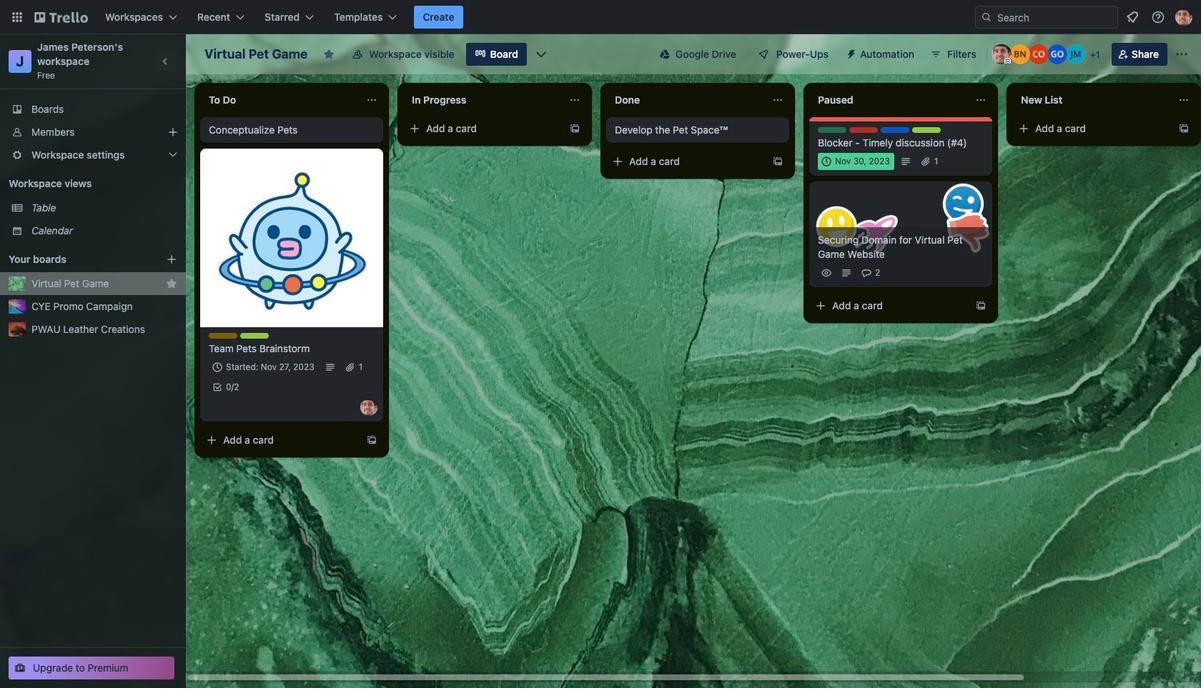 Task type: vqa. For each thing, say whether or not it's contained in the screenshot.
James Peterson (jamespeterson93) image
yes



Task type: describe. For each thing, give the bounding box(es) containing it.
star or unstar board image
[[323, 49, 335, 60]]

color: bold lime, title: "team task" element
[[240, 333, 269, 339]]

back to home image
[[34, 6, 88, 29]]

jeremy miller (jeremymiller198) image
[[1066, 44, 1086, 64]]

your boards with 3 items element
[[9, 251, 144, 268]]

ben nelson (bennelson96) image
[[1010, 44, 1030, 64]]

christina overa (christinaovera) image
[[1029, 44, 1049, 64]]

Search field
[[975, 6, 1118, 29]]

search image
[[981, 11, 993, 23]]

primary element
[[0, 0, 1201, 34]]

this member is an admin of this board. image
[[1005, 58, 1011, 64]]

color: blue, title: "fyi" element
[[881, 127, 910, 133]]

gary orlando (garyorlando) image
[[1047, 44, 1067, 64]]



Task type: locate. For each thing, give the bounding box(es) containing it.
1 horizontal spatial create from template… image
[[975, 300, 987, 312]]

google drive icon image
[[660, 49, 670, 59]]

1 horizontal spatial james peterson (jamespeterson93) image
[[1176, 9, 1193, 26]]

None text field
[[200, 89, 360, 112], [606, 89, 767, 112], [200, 89, 360, 112], [606, 89, 767, 112]]

0 vertical spatial create from template… image
[[772, 156, 784, 167]]

james peterson (jamespeterson93) image
[[1176, 9, 1193, 26], [360, 399, 378, 416]]

0 horizontal spatial create from template… image
[[366, 435, 378, 446]]

0 horizontal spatial james peterson (jamespeterson93) image
[[360, 399, 378, 416]]

laugh image
[[938, 179, 989, 230]]

workspace navigation collapse icon image
[[156, 51, 176, 72]]

starred icon image
[[166, 278, 177, 290]]

1 vertical spatial james peterson (jamespeterson93) image
[[360, 399, 378, 416]]

color: red, title: "blocker" element
[[850, 127, 878, 133]]

color: green, title: "goal" element
[[818, 127, 847, 133]]

0 notifications image
[[1124, 9, 1141, 26]]

color: yellow, title: none image
[[209, 333, 237, 339]]

1 vertical spatial create from template… image
[[975, 300, 987, 312]]

2 horizontal spatial create from template… image
[[1178, 123, 1190, 134]]

add board image
[[166, 254, 177, 265]]

Board name text field
[[197, 43, 315, 66]]

color: bold lime, title: none image
[[912, 127, 941, 133]]

None text field
[[403, 89, 563, 112], [809, 89, 970, 112], [1013, 89, 1173, 112], [403, 89, 563, 112], [809, 89, 970, 112], [1013, 89, 1173, 112]]

0 horizontal spatial create from template… image
[[772, 156, 784, 167]]

sm image
[[840, 43, 860, 63]]

customize views image
[[534, 47, 548, 61]]

create from template… image
[[569, 123, 581, 134], [1178, 123, 1190, 134], [366, 435, 378, 446]]

open information menu image
[[1151, 10, 1166, 24]]

james peterson (jamespeterson93) image
[[992, 44, 1012, 64]]

1 horizontal spatial create from template… image
[[569, 123, 581, 134]]

None checkbox
[[818, 153, 894, 170]]

create from template… image
[[772, 156, 784, 167], [975, 300, 987, 312]]

0 vertical spatial james peterson (jamespeterson93) image
[[1176, 9, 1193, 26]]

show menu image
[[1175, 47, 1189, 61]]



